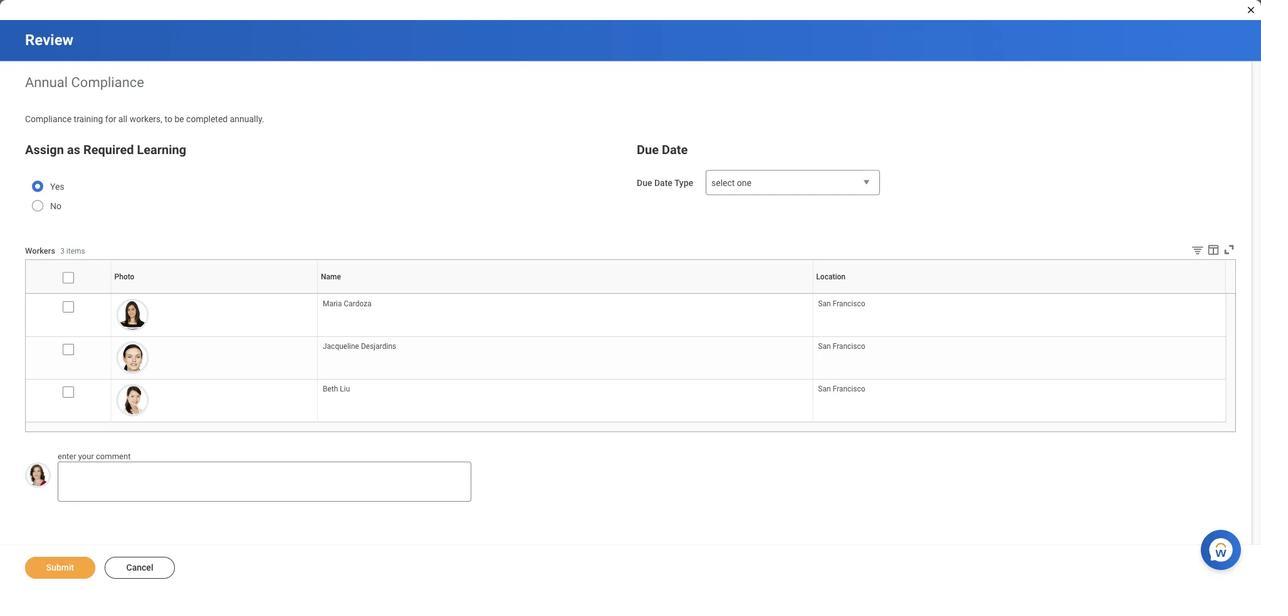 Task type: locate. For each thing, give the bounding box(es) containing it.
yes
[[50, 182, 64, 192]]

1 san francisco from the top
[[818, 299, 865, 308]]

location button
[[1018, 294, 1021, 294]]

compliance
[[71, 74, 144, 90], [25, 114, 72, 124]]

3 san francisco element from the top
[[818, 382, 865, 394]]

select
[[711, 178, 735, 188]]

date for due date type
[[654, 178, 672, 188]]

0 vertical spatial name
[[321, 272, 341, 281]]

0 vertical spatial san francisco
[[818, 299, 865, 308]]

1 vertical spatial san francisco element
[[818, 340, 865, 351]]

2 san francisco element from the top
[[818, 340, 865, 351]]

items
[[66, 247, 85, 256]]

1 vertical spatial location
[[1018, 294, 1020, 294]]

due
[[637, 143, 659, 157], [637, 178, 652, 188]]

maria cardoza element
[[323, 297, 371, 308]]

0 horizontal spatial location
[[816, 272, 845, 281]]

learning
[[137, 143, 186, 157]]

0 vertical spatial san francisco element
[[818, 297, 865, 308]]

3
[[60, 247, 64, 256]]

1 vertical spatial date
[[654, 178, 672, 188]]

due up due date type
[[637, 143, 659, 157]]

1 vertical spatial san francisco
[[818, 342, 865, 351]]

maria cardoza
[[323, 299, 371, 308]]

1 vertical spatial photo
[[213, 294, 215, 294]]

type
[[674, 178, 693, 188]]

no
[[50, 201, 61, 212]]

san francisco for beth liu
[[818, 385, 865, 394]]

1 vertical spatial due
[[637, 178, 652, 188]]

workers 3 items
[[25, 246, 85, 256]]

assign as required learning button
[[25, 143, 186, 157]]

san francisco
[[818, 299, 865, 308], [818, 342, 865, 351], [818, 385, 865, 394]]

0 vertical spatial date
[[662, 143, 688, 157]]

francisco
[[833, 299, 865, 308], [833, 342, 865, 351], [833, 385, 865, 394]]

0 horizontal spatial name
[[321, 272, 341, 281]]

submit
[[46, 563, 74, 573]]

close review image
[[1246, 5, 1256, 15]]

date for due date
[[662, 143, 688, 157]]

toolbar
[[1181, 243, 1236, 259]]

jacqueline
[[323, 342, 359, 351]]

due date
[[637, 143, 688, 157]]

1 due from the top
[[637, 143, 659, 157]]

1 vertical spatial francisco
[[833, 342, 865, 351]]

fullscreen image
[[1222, 243, 1236, 257]]

liu
[[340, 385, 350, 394]]

2 vertical spatial san
[[818, 385, 831, 394]]

3 san francisco from the top
[[818, 385, 865, 394]]

2 vertical spatial francisco
[[833, 385, 865, 394]]

click to view/edit grid preferences image
[[1206, 243, 1220, 257]]

null photo name location
[[68, 294, 1020, 294]]

3 san from the top
[[818, 385, 831, 394]]

1 vertical spatial name
[[564, 294, 566, 294]]

cancel button
[[105, 557, 175, 579]]

employee's photo (maria cardoza) image
[[116, 299, 149, 331]]

0 vertical spatial francisco
[[833, 299, 865, 308]]

francisco for maria cardoza
[[833, 299, 865, 308]]

0 vertical spatial due
[[637, 143, 659, 157]]

annual compliance
[[25, 74, 144, 90]]

2 vertical spatial san francisco
[[818, 385, 865, 394]]

0 vertical spatial san
[[818, 299, 831, 308]]

1 san francisco element from the top
[[818, 297, 865, 308]]

photo button
[[213, 294, 215, 294]]

required
[[83, 143, 134, 157]]

workers
[[25, 246, 55, 256]]

toolbar inside review main content
[[1181, 243, 1236, 259]]

review
[[25, 31, 73, 49]]

0 horizontal spatial photo
[[114, 272, 134, 281]]

3 francisco from the top
[[833, 385, 865, 394]]

1 francisco from the top
[[833, 299, 865, 308]]

1 horizontal spatial name
[[564, 294, 566, 294]]

date left type
[[654, 178, 672, 188]]

beth
[[323, 385, 338, 394]]

compliance up assign
[[25, 114, 72, 124]]

2 vertical spatial san francisco element
[[818, 382, 865, 394]]

0 vertical spatial location
[[816, 272, 845, 281]]

0 vertical spatial photo
[[114, 272, 134, 281]]

1 horizontal spatial location
[[1018, 294, 1020, 294]]

compliance training for all workers, to be completed annually.
[[25, 114, 264, 124]]

date up type
[[662, 143, 688, 157]]

due down due date button
[[637, 178, 652, 188]]

1 san from the top
[[818, 299, 831, 308]]

workers,
[[130, 114, 162, 124]]

location
[[816, 272, 845, 281], [1018, 294, 1020, 294]]

san
[[818, 299, 831, 308], [818, 342, 831, 351], [818, 385, 831, 394]]

2 due from the top
[[637, 178, 652, 188]]

san francisco element
[[818, 297, 865, 308], [818, 340, 865, 351], [818, 382, 865, 394]]

photo
[[114, 272, 134, 281], [213, 294, 215, 294]]

date
[[662, 143, 688, 157], [654, 178, 672, 188]]

name
[[321, 272, 341, 281], [564, 294, 566, 294]]

1 vertical spatial san
[[818, 342, 831, 351]]

compliance up for
[[71, 74, 144, 90]]

san for cardoza
[[818, 299, 831, 308]]

photo inside row element
[[114, 272, 134, 281]]

review main content
[[0, 20, 1261, 590]]



Task type: vqa. For each thing, say whether or not it's contained in the screenshot.
Date
yes



Task type: describe. For each thing, give the bounding box(es) containing it.
beth liu
[[323, 385, 350, 394]]

san francisco for maria cardoza
[[818, 299, 865, 308]]

your
[[78, 452, 94, 461]]

2 san from the top
[[818, 342, 831, 351]]

due for due date type
[[637, 178, 652, 188]]

annual
[[25, 74, 68, 90]]

for
[[105, 114, 116, 124]]

2 san francisco from the top
[[818, 342, 865, 351]]

due for due date
[[637, 143, 659, 157]]

1 vertical spatial compliance
[[25, 114, 72, 124]]

due date type
[[637, 178, 693, 188]]

to
[[165, 114, 172, 124]]

cardoza
[[344, 299, 371, 308]]

0 vertical spatial compliance
[[71, 74, 144, 90]]

completed
[[186, 114, 228, 124]]

cancel
[[126, 563, 153, 573]]

assign as required learning
[[25, 143, 186, 157]]

assign
[[25, 143, 64, 157]]

review dialog
[[0, 0, 1261, 590]]

be
[[174, 114, 184, 124]]

null
[[68, 294, 69, 294]]

jacqueline desjardins
[[323, 342, 396, 351]]

due date group
[[637, 140, 1236, 196]]

1 horizontal spatial photo
[[213, 294, 215, 294]]

name inside row element
[[321, 272, 341, 281]]

all
[[118, 114, 127, 124]]

location inside row element
[[816, 272, 845, 281]]

san francisco element for maria cardoza
[[818, 297, 865, 308]]

employee's photo (logan mcneil) image
[[25, 463, 51, 488]]

select one
[[711, 178, 751, 188]]

annually.
[[230, 114, 264, 124]]

francisco for beth liu
[[833, 385, 865, 394]]

select to filter grid data image
[[1191, 244, 1205, 257]]

san for liu
[[818, 385, 831, 394]]

one
[[737, 178, 751, 188]]

row element
[[26, 260, 1228, 293]]

as
[[67, 143, 80, 157]]

comment
[[96, 452, 131, 461]]

maria
[[323, 299, 342, 308]]

jacqueline desjardins element
[[323, 340, 396, 351]]

due date button
[[637, 143, 688, 157]]

training
[[74, 114, 103, 124]]

name button
[[564, 294, 566, 294]]

employee's photo (jacqueline desjardins) image
[[116, 342, 149, 374]]

select one button
[[706, 170, 880, 196]]

enter your comment text field
[[58, 462, 471, 502]]

2 francisco from the top
[[833, 342, 865, 351]]

submit button
[[25, 557, 95, 579]]

beth liu element
[[323, 382, 350, 394]]

san francisco element for beth liu
[[818, 382, 865, 394]]

desjardins
[[361, 342, 396, 351]]

enter
[[58, 452, 76, 461]]

enter your comment
[[58, 452, 131, 461]]

workday assistant region
[[1201, 525, 1246, 570]]

null column header
[[26, 294, 111, 294]]

assign as required learning group
[[25, 140, 624, 228]]

employee's photo (beth liu) image
[[116, 384, 149, 417]]



